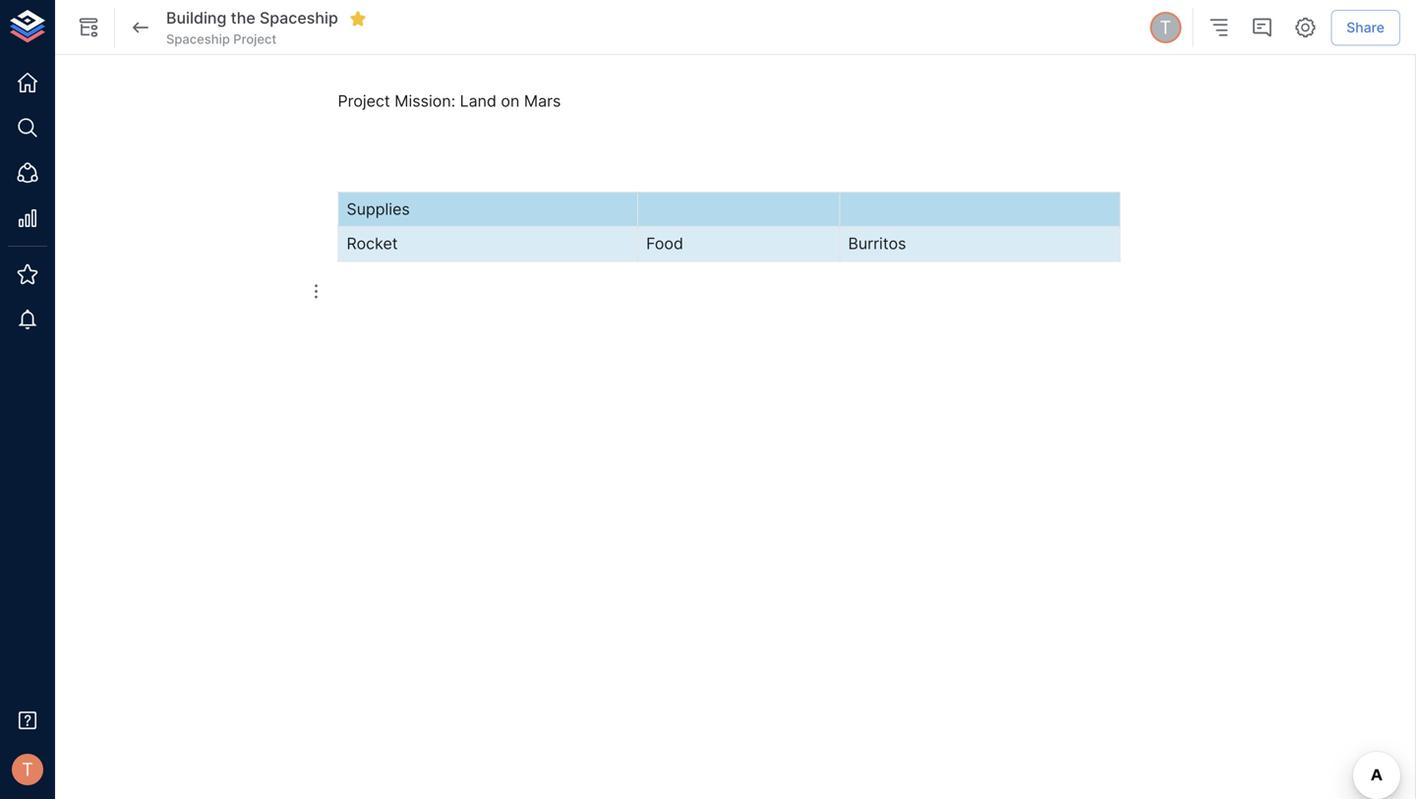 Task type: vqa. For each thing, say whether or not it's contained in the screenshot.
Sign In Button
no



Task type: locate. For each thing, give the bounding box(es) containing it.
project
[[233, 31, 277, 47], [338, 92, 390, 111]]

1 vertical spatial t
[[22, 759, 33, 781]]

0 horizontal spatial t button
[[6, 749, 49, 792]]

mission:
[[395, 92, 456, 111]]

t for bottom t button
[[22, 759, 33, 781]]

supplies
[[347, 200, 410, 219]]

project left mission:
[[338, 92, 390, 111]]

1 vertical spatial project
[[338, 92, 390, 111]]

t button
[[1148, 9, 1185, 46], [6, 749, 49, 792]]

t
[[1160, 17, 1172, 38], [22, 759, 33, 781]]

land
[[460, 92, 497, 111]]

spaceship down 'building'
[[166, 31, 230, 47]]

burritos
[[849, 234, 907, 254]]

mars
[[524, 92, 561, 111]]

share button
[[1332, 10, 1401, 46]]

1 horizontal spatial t
[[1160, 17, 1172, 38]]

0 horizontal spatial t
[[22, 759, 33, 781]]

spaceship
[[260, 9, 338, 28], [166, 31, 230, 47]]

rocket
[[347, 234, 398, 254]]

1 horizontal spatial spaceship
[[260, 9, 338, 28]]

1 horizontal spatial t button
[[1148, 9, 1185, 46]]

spaceship right the
[[260, 9, 338, 28]]

1 vertical spatial spaceship
[[166, 31, 230, 47]]

0 vertical spatial spaceship
[[260, 9, 338, 28]]

0 vertical spatial t
[[1160, 17, 1172, 38]]

1 vertical spatial t button
[[6, 749, 49, 792]]

0 vertical spatial project
[[233, 31, 277, 47]]

0 horizontal spatial spaceship
[[166, 31, 230, 47]]

project down building the spaceship at the left top of page
[[233, 31, 277, 47]]

0 horizontal spatial project
[[233, 31, 277, 47]]



Task type: describe. For each thing, give the bounding box(es) containing it.
spaceship project
[[166, 31, 277, 47]]

building
[[166, 9, 227, 28]]

share
[[1347, 19, 1385, 36]]

the
[[231, 9, 256, 28]]

1 horizontal spatial project
[[338, 92, 390, 111]]

table of contents image
[[1208, 16, 1231, 39]]

project mission: land on mars
[[338, 92, 561, 111]]

spaceship inside spaceship project link
[[166, 31, 230, 47]]

food
[[647, 234, 684, 254]]

t for top t button
[[1160, 17, 1172, 38]]

0 vertical spatial t button
[[1148, 9, 1185, 46]]

project inside spaceship project link
[[233, 31, 277, 47]]

comments image
[[1251, 16, 1274, 39]]

show wiki image
[[77, 16, 100, 39]]

go back image
[[129, 16, 153, 39]]

building the spaceship
[[166, 9, 338, 28]]

on
[[501, 92, 520, 111]]

remove favorite image
[[349, 10, 367, 27]]

spaceship project link
[[166, 30, 277, 48]]

settings image
[[1294, 16, 1318, 39]]



